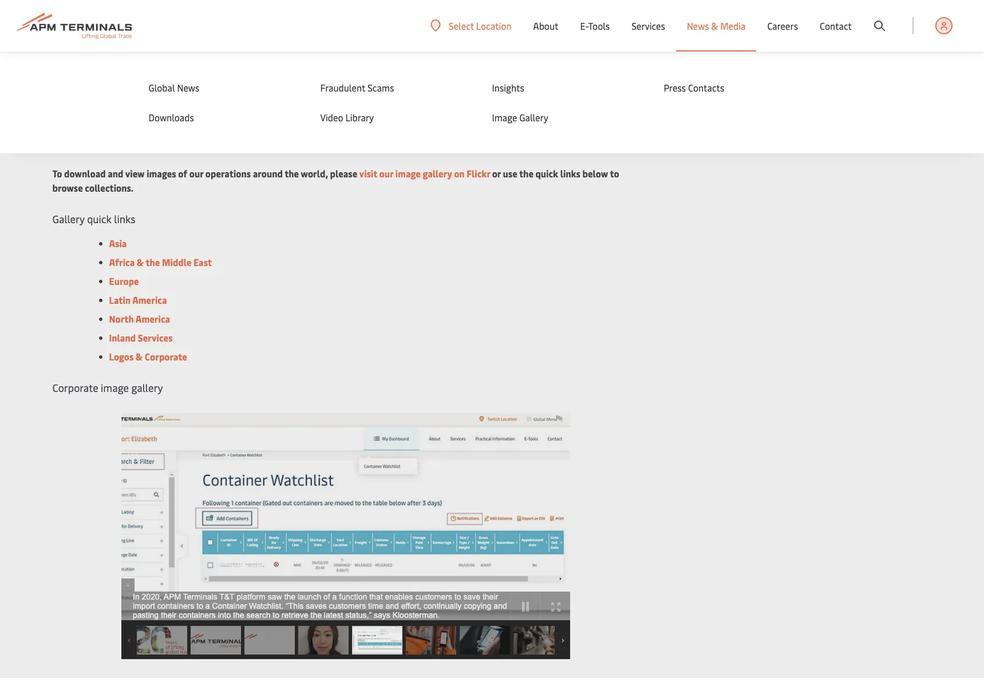 Task type: vqa. For each thing, say whether or not it's contained in the screenshot.
< PREVIOUS PAGE
no



Task type: locate. For each thing, give the bounding box(es) containing it.
image
[[396, 167, 421, 180], [101, 381, 129, 395]]

0 horizontal spatial global
[[52, 57, 76, 68]]

0 horizontal spatial services
[[138, 332, 173, 344]]

gallery
[[134, 57, 159, 68], [152, 93, 253, 138], [520, 111, 549, 124], [52, 212, 85, 226]]

video library link
[[320, 111, 469, 124]]

to
[[52, 167, 62, 180]]

north america
[[109, 313, 170, 325]]

1 horizontal spatial gallery
[[423, 167, 452, 180]]

0 vertical spatial news
[[687, 19, 710, 32]]

& left media
[[712, 19, 719, 32]]

browse
[[52, 182, 83, 194]]

2 horizontal spatial the
[[520, 167, 534, 180]]

links inside or use the quick links below to browse collections.
[[561, 167, 581, 180]]

global news
[[149, 81, 199, 94]]

& right logos at the bottom
[[136, 351, 143, 363]]

0 horizontal spatial image gallery
[[52, 93, 253, 138]]

north
[[109, 313, 134, 325]]

0 horizontal spatial corporate
[[52, 381, 98, 395]]

about
[[534, 19, 559, 32]]

0 vertical spatial services
[[632, 19, 666, 32]]

services up 'logos & corporate'
[[138, 332, 173, 344]]

2 vertical spatial &
[[136, 351, 143, 363]]

america up inland services
[[136, 313, 170, 325]]

video
[[320, 111, 343, 124]]

of
[[178, 167, 187, 180]]

1 horizontal spatial image gallery
[[492, 111, 549, 124]]

careers
[[768, 19, 799, 32]]

gallery left 'on'
[[423, 167, 452, 180]]

links up asia
[[114, 212, 136, 226]]

or
[[492, 167, 501, 180]]

0 vertical spatial &
[[712, 19, 719, 32]]

east
[[194, 256, 212, 269]]

0 horizontal spatial gallery
[[131, 381, 163, 395]]

0 vertical spatial links
[[561, 167, 581, 180]]

&
[[712, 19, 719, 32], [137, 256, 144, 269], [136, 351, 143, 363]]

0 vertical spatial global
[[52, 57, 76, 68]]

download
[[64, 167, 106, 180]]

0 horizontal spatial our
[[189, 167, 204, 180]]

global home link
[[52, 57, 99, 68]]

1 horizontal spatial image
[[396, 167, 421, 180]]

inland
[[109, 332, 136, 344]]

gallery
[[423, 167, 452, 180], [131, 381, 163, 395]]

the left the middle
[[146, 256, 160, 269]]

image right visit
[[396, 167, 421, 180]]

africa & the middle east
[[109, 256, 212, 269]]

global
[[52, 57, 76, 68], [149, 81, 175, 94]]

inland services
[[109, 332, 173, 344]]

news & media
[[687, 19, 746, 32]]

image gallery link
[[492, 111, 641, 124]]

global up the downloads
[[149, 81, 175, 94]]

the left the world,
[[285, 167, 299, 180]]

visit our image gallery on flickr link
[[359, 167, 491, 180]]

1 vertical spatial gallery
[[131, 381, 163, 395]]

our right visit
[[380, 167, 394, 180]]

our right the of on the top left of the page
[[189, 167, 204, 180]]

fraudulent scams
[[320, 81, 394, 94]]

global left home
[[52, 57, 76, 68]]

0 horizontal spatial news
[[177, 81, 199, 94]]

1 vertical spatial image
[[101, 381, 129, 395]]

please
[[330, 167, 358, 180]]

world,
[[301, 167, 328, 180]]

america for latin america
[[132, 294, 167, 306]]

links left below
[[561, 167, 581, 180]]

our
[[189, 167, 204, 180], [380, 167, 394, 180]]

0 vertical spatial america
[[132, 294, 167, 306]]

news left media
[[687, 19, 710, 32]]

quick right use
[[536, 167, 559, 180]]

0 horizontal spatial quick
[[87, 212, 112, 226]]

image down logos at the bottom
[[101, 381, 129, 395]]

1 horizontal spatial links
[[561, 167, 581, 180]]

0 horizontal spatial the
[[146, 256, 160, 269]]

tools
[[589, 19, 610, 32]]

services
[[632, 19, 666, 32], [138, 332, 173, 344]]

around
[[253, 167, 283, 180]]

& right africa
[[137, 256, 144, 269]]

the for africa & the middle east
[[146, 256, 160, 269]]

news up the downloads
[[177, 81, 199, 94]]

home
[[77, 57, 99, 68]]

1 vertical spatial news
[[177, 81, 199, 94]]

1 vertical spatial global
[[149, 81, 175, 94]]

logos
[[109, 351, 134, 363]]

africa
[[109, 256, 135, 269]]

quick
[[536, 167, 559, 180], [87, 212, 112, 226]]

quick up the asia link
[[87, 212, 112, 226]]

middle
[[162, 256, 192, 269]]

media
[[721, 19, 746, 32]]

0 vertical spatial gallery
[[423, 167, 452, 180]]

& inside dropdown button
[[712, 19, 719, 32]]

& for media
[[712, 19, 719, 32]]

image gallery
[[52, 93, 253, 138], [492, 111, 549, 124]]

america
[[132, 294, 167, 306], [136, 313, 170, 325]]

about button
[[534, 0, 559, 52]]

operations
[[206, 167, 251, 180]]

america for north america
[[136, 313, 170, 325]]

north america link
[[109, 313, 170, 325]]

1 vertical spatial america
[[136, 313, 170, 325]]

1 vertical spatial links
[[114, 212, 136, 226]]

news
[[687, 19, 710, 32], [177, 81, 199, 94]]

gallery down logos & corporate link
[[131, 381, 163, 395]]

logos & corporate
[[109, 351, 187, 363]]

1 horizontal spatial global
[[149, 81, 175, 94]]

0 vertical spatial quick
[[536, 167, 559, 180]]

global for global news
[[149, 81, 175, 94]]

0 vertical spatial corporate
[[145, 351, 187, 363]]

1 horizontal spatial quick
[[536, 167, 559, 180]]

the inside or use the quick links below to browse collections.
[[520, 167, 534, 180]]

contacts
[[688, 81, 725, 94]]

the right use
[[520, 167, 534, 180]]

services right the tools
[[632, 19, 666, 32]]

gallery quick links
[[52, 212, 136, 226]]

image
[[110, 57, 132, 68], [52, 93, 143, 138], [492, 111, 518, 124]]

contact button
[[820, 0, 852, 52]]

europe
[[109, 275, 139, 288]]

1 horizontal spatial our
[[380, 167, 394, 180]]

flickr
[[467, 167, 491, 180]]

corporate
[[145, 351, 187, 363], [52, 381, 98, 395]]

0 vertical spatial image
[[396, 167, 421, 180]]

below
[[583, 167, 608, 180]]

1 vertical spatial services
[[138, 332, 173, 344]]

the
[[285, 167, 299, 180], [520, 167, 534, 180], [146, 256, 160, 269]]

america up the north america
[[132, 294, 167, 306]]

1 vertical spatial &
[[137, 256, 144, 269]]

links
[[561, 167, 581, 180], [114, 212, 136, 226]]

1 horizontal spatial news
[[687, 19, 710, 32]]

e-
[[581, 19, 589, 32]]

the for or use the quick links below to browse collections.
[[520, 167, 534, 180]]

latin
[[109, 294, 131, 306]]

view
[[125, 167, 145, 180]]



Task type: describe. For each thing, give the bounding box(es) containing it.
image down insights
[[492, 111, 518, 124]]

insights
[[492, 81, 525, 94]]

image down >
[[52, 93, 143, 138]]

services button
[[632, 0, 666, 52]]

asia link
[[109, 237, 127, 250]]

0 horizontal spatial links
[[114, 212, 136, 226]]

image right >
[[110, 57, 132, 68]]

& for corporate
[[136, 351, 143, 363]]

collections.
[[85, 182, 134, 194]]

1 horizontal spatial corporate
[[145, 351, 187, 363]]

press
[[664, 81, 686, 94]]

asia
[[109, 237, 127, 250]]

select location
[[449, 19, 512, 32]]

1 our from the left
[[189, 167, 204, 180]]

careers button
[[768, 0, 799, 52]]

visit
[[359, 167, 378, 180]]

scams
[[368, 81, 394, 94]]

to
[[610, 167, 620, 180]]

or use the quick links below to browse collections.
[[52, 167, 620, 194]]

1 vertical spatial corporate
[[52, 381, 98, 395]]

images
[[147, 167, 176, 180]]

1 horizontal spatial services
[[632, 19, 666, 32]]

& for the
[[137, 256, 144, 269]]

1 horizontal spatial the
[[285, 167, 299, 180]]

quick inside or use the quick links below to browse collections.
[[536, 167, 559, 180]]

e-tools button
[[581, 0, 610, 52]]

select
[[449, 19, 474, 32]]

press contacts link
[[664, 81, 813, 94]]

to download and view images of our operations around the world, please visit our image gallery on flickr
[[52, 167, 491, 180]]

on
[[454, 167, 465, 180]]

global for global home > image gallery
[[52, 57, 76, 68]]

africa & the middle east link
[[109, 256, 212, 269]]

contact
[[820, 19, 852, 32]]

downloads
[[149, 111, 194, 124]]

global home > image gallery
[[52, 57, 159, 68]]

europe link
[[109, 275, 139, 288]]

fraudulent scams link
[[320, 81, 469, 94]]

news inside dropdown button
[[687, 19, 710, 32]]

logos & corporate link
[[109, 351, 187, 363]]

news & media button
[[687, 0, 746, 52]]

use
[[503, 167, 518, 180]]

fraudulent
[[320, 81, 365, 94]]

location
[[476, 19, 512, 32]]

2 our from the left
[[380, 167, 394, 180]]

downloads link
[[149, 111, 298, 124]]

press contacts
[[664, 81, 725, 94]]

insights link
[[492, 81, 641, 94]]

1 vertical spatial quick
[[87, 212, 112, 226]]

select location button
[[431, 19, 512, 32]]

and
[[108, 167, 123, 180]]

>
[[104, 57, 108, 68]]

inland services link
[[109, 332, 173, 344]]

latin america
[[109, 294, 167, 306]]

latin america link
[[109, 294, 167, 306]]

0 horizontal spatial image
[[101, 381, 129, 395]]

e-tools
[[581, 19, 610, 32]]

corporate image gallery
[[52, 381, 163, 395]]

library
[[346, 111, 374, 124]]

video library
[[320, 111, 374, 124]]

global news link
[[149, 81, 298, 94]]



